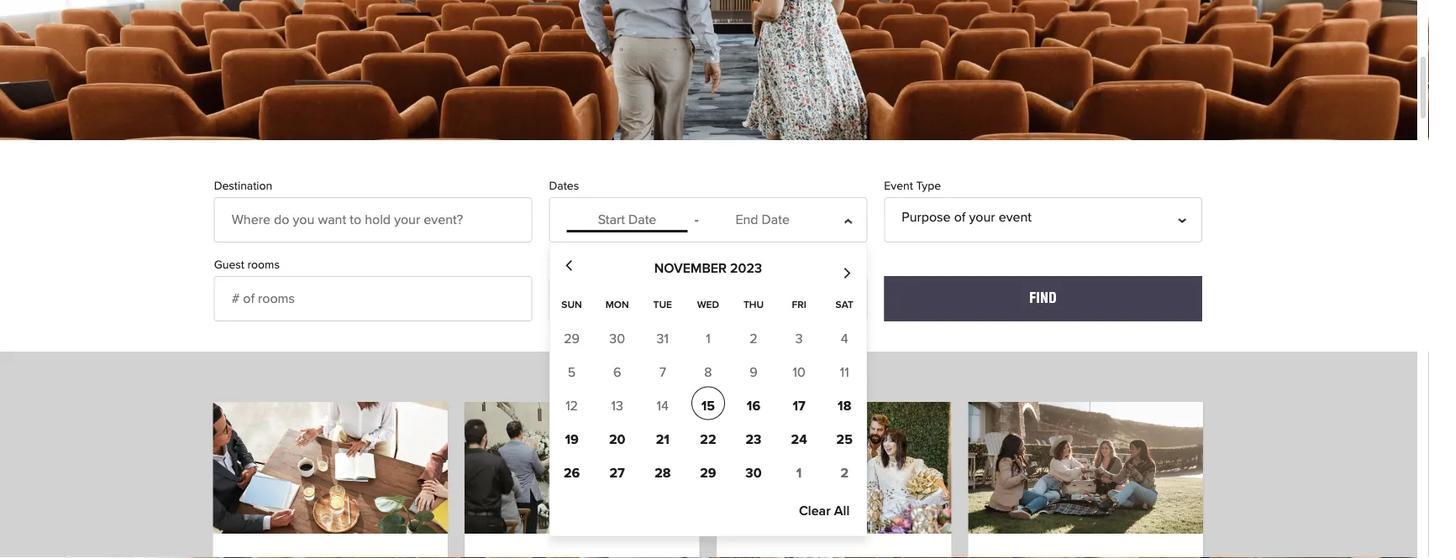 Task type: vqa. For each thing, say whether or not it's contained in the screenshot.
Manila Hotels link
no



Task type: describe. For each thing, give the bounding box(es) containing it.
tue
[[653, 300, 672, 310]]

sat, nov 4, 2023 cell
[[841, 333, 849, 347]]

fri, dec 1, 2023 cell
[[783, 454, 816, 488]]

mon, nov 27, 2023 cell
[[601, 454, 634, 488]]

mon, nov 13, 2023 cell
[[611, 400, 623, 414]]

a group of friends enjoying a birthday celebration image
[[717, 402, 952, 534]]

tue, nov 21, 2023 cell
[[646, 421, 680, 454]]

sun, nov 5, 2023 cell
[[568, 367, 576, 380]]

22
[[700, 434, 716, 447]]

guest rooms
[[214, 260, 280, 271]]

sat, nov 25, 2023 cell
[[828, 421, 862, 454]]

19
[[565, 434, 579, 447]]

sat, nov 11, 2023 cell
[[840, 367, 849, 380]]

thu, nov 30, 2023 cell
[[737, 454, 771, 488]]

tue, oct 31, 2023 cell
[[657, 333, 669, 347]]

4
[[841, 333, 849, 347]]

mon, nov 6, 2023 cell
[[613, 367, 621, 380]]

mon
[[606, 300, 629, 310]]

wed, nov 15, 2023 cell
[[692, 387, 725, 421]]

17
[[793, 400, 806, 414]]

event type
[[884, 181, 941, 192]]

fri, nov 10, 2023 cell
[[793, 367, 806, 380]]

15
[[702, 400, 715, 414]]

8
[[704, 367, 712, 380]]

fri, nov 3, 2023 cell
[[796, 333, 803, 347]]

13
[[611, 400, 623, 414]]

fri, nov 17, 2023 cell
[[783, 387, 816, 421]]

thu
[[744, 300, 764, 310]]

sun, oct 29, 2023 cell
[[564, 333, 580, 347]]

wed, nov 29, 2023 cell
[[692, 454, 725, 488]]

-
[[695, 213, 699, 227]]

tue, nov 7, 2023 cell
[[659, 367, 666, 380]]

purpose
[[902, 211, 951, 224]]

fri
[[792, 300, 807, 310]]

Event space text field
[[549, 276, 868, 322]]

11
[[840, 367, 849, 380]]

rooms
[[247, 260, 280, 271]]

2 for sat, dec 2, 2023 'cell'
[[841, 468, 849, 481]]

9
[[750, 367, 758, 380]]

sun
[[562, 300, 582, 310]]

thu, nov 9, 2023 cell
[[750, 367, 758, 380]]

7
[[659, 367, 666, 380]]

cropped overhead of three people working at a wooden table in a marriott meeting space image
[[213, 402, 448, 534]]

clear
[[799, 505, 831, 518]]

tue, nov 14, 2023 cell
[[657, 400, 669, 414]]

30 for the mon, oct 30, 2023 cell
[[610, 333, 625, 347]]

all
[[834, 505, 850, 518]]

sun, nov 19, 2023 cell
[[555, 421, 589, 454]]

guest
[[214, 260, 244, 271]]

24
[[791, 434, 807, 447]]

26
[[564, 468, 580, 481]]

event space
[[549, 260, 612, 271]]

18
[[838, 400, 852, 414]]

wed, nov 8, 2023 cell
[[704, 367, 712, 380]]

End Date text field
[[702, 208, 823, 232]]

destination
[[214, 181, 272, 192]]

mon, oct 30, 2023 cell
[[610, 333, 625, 347]]



Task type: locate. For each thing, give the bounding box(es) containing it.
1 horizontal spatial event
[[884, 181, 913, 192]]

29 inside cell
[[700, 468, 716, 481]]

event for event type
[[884, 181, 913, 192]]

1 for fri, dec 1, 2023 "cell" in the right of the page
[[797, 468, 802, 481]]

2 up the "9" in the right of the page
[[750, 333, 758, 347]]

space
[[581, 260, 612, 271]]

your
[[969, 211, 996, 224]]

1 horizontal spatial 2
[[841, 468, 849, 481]]

sat
[[836, 300, 854, 310]]

sun, nov 26, 2023 cell
[[555, 454, 589, 488]]

1 down 24
[[797, 468, 802, 481]]

mon, nov 20, 2023 cell
[[601, 421, 634, 454]]

wed, nov 1, 2023 cell
[[706, 333, 711, 347]]

1 vertical spatial 30
[[746, 468, 762, 481]]

clear all
[[799, 505, 850, 518]]

tue, nov 28, 2023 cell
[[646, 454, 680, 488]]

14
[[657, 400, 669, 414]]

29 for sun, oct 29, 2023 cell
[[564, 333, 580, 347]]

6
[[613, 367, 621, 380]]

16
[[747, 400, 761, 414]]

dates
[[549, 181, 579, 192]]

0 vertical spatial 1
[[706, 333, 711, 347]]

30 down 23
[[746, 468, 762, 481]]

november 2023
[[654, 262, 762, 275]]

0 vertical spatial event
[[884, 181, 913, 192]]

2 inside 'cell'
[[841, 468, 849, 481]]

0 horizontal spatial 1
[[706, 333, 711, 347]]

0 horizontal spatial 29
[[564, 333, 580, 347]]

0 vertical spatial 29
[[564, 333, 580, 347]]

1 horizontal spatial 1
[[797, 468, 802, 481]]

Guest rooms text field
[[214, 276, 532, 322]]

29 up sun, nov 5, 2023 cell
[[564, 333, 580, 347]]

Destination text field
[[214, 197, 532, 243]]

clear all link
[[799, 504, 850, 520]]

november
[[654, 262, 727, 275]]

purpose of your event
[[902, 211, 1032, 224]]

1 up wed, nov 8, 2023 cell
[[706, 333, 711, 347]]

arrow down image
[[854, 214, 868, 228]]

0 horizontal spatial 30
[[610, 333, 625, 347]]

two people in a conference room with chairs image
[[0, 0, 1418, 140]]

27
[[610, 468, 625, 481]]

thu, nov 16, 2023 cell
[[737, 387, 771, 421]]

Start Date text field
[[567, 208, 688, 232]]

2023
[[730, 262, 762, 275]]

a group of four ladies enjoying a picnic image
[[969, 402, 1203, 534]]

1 vertical spatial 1
[[797, 468, 802, 481]]

of
[[954, 211, 966, 224]]

1 for the wed, nov 1, 2023 cell
[[706, 333, 711, 347]]

5
[[568, 367, 576, 380]]

grid containing 29
[[549, 287, 868, 488]]

21
[[656, 434, 670, 447]]

wed, nov 22, 2023 cell
[[692, 421, 725, 454]]

event for event space
[[549, 260, 578, 271]]

thu, nov 2, 2023 cell
[[750, 333, 758, 347]]

0 vertical spatial 2
[[750, 333, 758, 347]]

event left type
[[884, 181, 913, 192]]

event left space
[[549, 260, 578, 271]]

fri, nov 24, 2023 cell
[[783, 421, 816, 454]]

sat, nov 18, 2023 cell
[[828, 387, 862, 421]]

25
[[837, 434, 853, 447]]

event
[[884, 181, 913, 192], [549, 260, 578, 271]]

30 inside cell
[[746, 468, 762, 481]]

29
[[564, 333, 580, 347], [700, 468, 716, 481]]

1 vertical spatial 29
[[700, 468, 716, 481]]

2
[[750, 333, 758, 347], [841, 468, 849, 481]]

thu, nov 23, 2023 cell
[[737, 421, 771, 454]]

23
[[746, 434, 762, 447]]

0 vertical spatial 30
[[610, 333, 625, 347]]

20
[[609, 434, 626, 447]]

1 horizontal spatial 30
[[746, 468, 762, 481]]

1 inside "cell"
[[797, 468, 802, 481]]

1
[[706, 333, 711, 347], [797, 468, 802, 481]]

grid
[[549, 287, 868, 488]]

28
[[655, 468, 671, 481]]

12
[[566, 400, 578, 414]]

couple celebrating down the wedding aisle. image
[[465, 402, 700, 534]]

event
[[999, 211, 1032, 224]]

10
[[793, 367, 806, 380]]

30 up 6
[[610, 333, 625, 347]]

sun, nov 12, 2023 cell
[[566, 400, 578, 414]]

0 horizontal spatial 2
[[750, 333, 758, 347]]

29 for wed, nov 29, 2023 cell
[[700, 468, 716, 481]]

1 horizontal spatial 29
[[700, 468, 716, 481]]

type
[[916, 181, 941, 192]]

3
[[796, 333, 803, 347]]

2 down 25
[[841, 468, 849, 481]]

wed
[[697, 300, 719, 310]]

31
[[657, 333, 669, 347]]

30
[[610, 333, 625, 347], [746, 468, 762, 481]]

30 for thu, nov 30, 2023 cell
[[746, 468, 762, 481]]

sat, dec 2, 2023 cell
[[828, 454, 862, 488]]

0 horizontal spatial event
[[549, 260, 578, 271]]

29 down the 22
[[700, 468, 716, 481]]

1 vertical spatial 2
[[841, 468, 849, 481]]

1 vertical spatial event
[[549, 260, 578, 271]]

2 for the thu, nov 2, 2023 cell
[[750, 333, 758, 347]]

None submit
[[884, 276, 1203, 322]]



